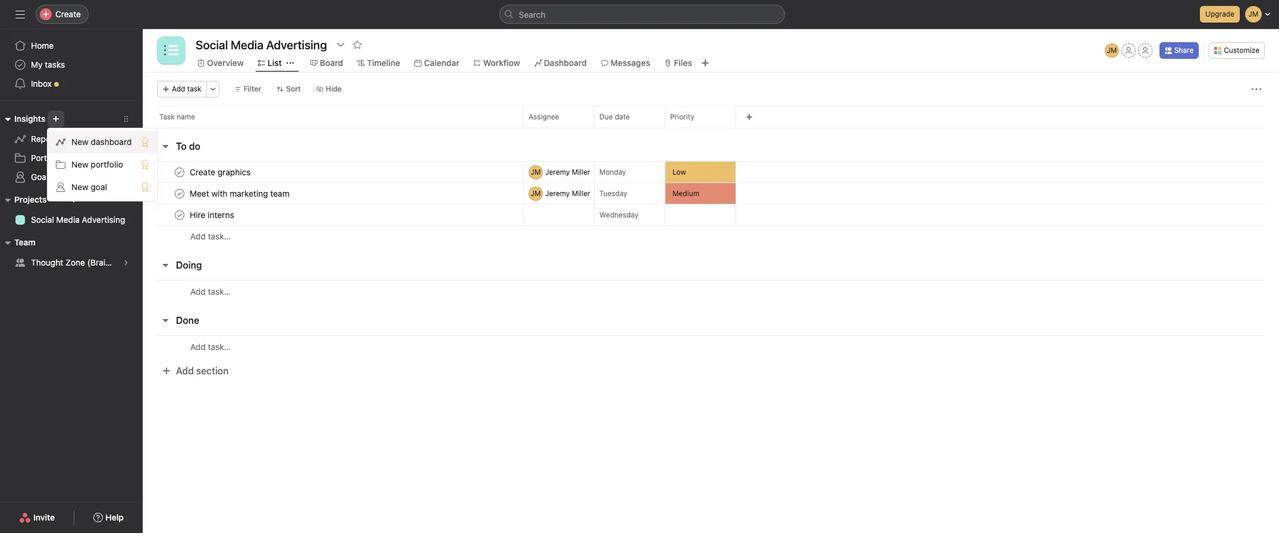 Task type: describe. For each thing, give the bounding box(es) containing it.
medium
[[673, 189, 700, 198]]

add inside button
[[176, 366, 194, 377]]

filter
[[244, 84, 261, 93]]

dashboard
[[91, 137, 132, 147]]

goals
[[31, 172, 53, 182]]

completed checkbox for tuesday
[[172, 186, 187, 201]]

timeline
[[367, 58, 400, 68]]

sort
[[286, 84, 301, 93]]

do
[[189, 141, 200, 152]]

doing
[[176, 260, 202, 271]]

row containing task name
[[143, 106, 1279, 128]]

header to do tree grid
[[143, 161, 1279, 247]]

collapse task list for this section image for doing
[[161, 261, 170, 270]]

add task… row for doing
[[143, 280, 1279, 303]]

add section
[[176, 366, 229, 377]]

reporting
[[31, 134, 68, 144]]

social media advertising
[[31, 215, 125, 225]]

portfolio
[[91, 159, 123, 170]]

collapse task list for this section image for done
[[161, 316, 170, 325]]

dashboard
[[544, 58, 587, 68]]

customize
[[1224, 46, 1260, 55]]

add inside header to do tree grid
[[190, 231, 206, 241]]

(brainstorm
[[87, 258, 132, 268]]

new goal
[[71, 182, 107, 192]]

new project or portfolio image
[[70, 196, 78, 203]]

create
[[55, 9, 81, 19]]

timeline link
[[357, 57, 400, 70]]

goals link
[[7, 168, 136, 187]]

help button
[[86, 507, 131, 529]]

overview
[[207, 58, 244, 68]]

wednesday
[[600, 211, 639, 219]]

new dashboard menu item
[[48, 131, 157, 153]]

jeremy miller for monday
[[545, 167, 590, 176]]

Completed checkbox
[[172, 165, 187, 179]]

jm for medium
[[531, 189, 541, 198]]

calendar
[[424, 58, 459, 68]]

doing button
[[176, 255, 202, 276]]

add task… row for done
[[143, 335, 1279, 358]]

teams element
[[0, 232, 162, 275]]

low
[[673, 167, 686, 176]]

sort button
[[271, 81, 306, 98]]

add task… button inside header to do tree grid
[[190, 230, 231, 243]]

customize button
[[1209, 42, 1265, 59]]

jeremy for tuesday
[[545, 189, 570, 198]]

miller for tuesday
[[572, 189, 590, 198]]

completed checkbox for wednesday
[[172, 208, 187, 222]]

add field image
[[746, 114, 753, 121]]

miller for monday
[[572, 167, 590, 176]]

to do
[[176, 141, 200, 152]]

messages
[[611, 58, 650, 68]]

task… inside header to do tree grid
[[208, 231, 231, 241]]

Create graphics text field
[[187, 166, 254, 178]]

invite
[[33, 513, 55, 523]]

social
[[31, 215, 54, 225]]

due
[[600, 112, 613, 121]]

add task… inside header to do tree grid
[[190, 231, 231, 241]]

workflow
[[483, 58, 520, 68]]

new dashboard
[[71, 137, 132, 147]]

insights element
[[0, 108, 143, 189]]

hire interns cell
[[143, 204, 524, 226]]

files
[[674, 58, 692, 68]]

list
[[268, 58, 282, 68]]

jm button
[[1105, 43, 1119, 58]]

create graphics cell
[[143, 161, 524, 183]]

help
[[105, 513, 124, 523]]

social media advertising link
[[7, 211, 136, 230]]

new image
[[53, 115, 60, 123]]

team button
[[0, 236, 35, 250]]

jm inside button
[[1107, 46, 1117, 55]]

task name
[[159, 112, 195, 121]]

media
[[56, 215, 80, 225]]

add task… button for doing
[[190, 285, 231, 298]]

hide
[[326, 84, 342, 93]]

my tasks link
[[7, 55, 136, 74]]

home
[[31, 40, 54, 51]]

projects element
[[0, 189, 143, 232]]

board
[[320, 58, 343, 68]]

priority
[[670, 112, 695, 121]]

advertising
[[82, 215, 125, 225]]



Task type: vqa. For each thing, say whether or not it's contained in the screenshot.
1st Mark complete image
no



Task type: locate. For each thing, give the bounding box(es) containing it.
to
[[176, 141, 187, 152]]

goal
[[91, 182, 107, 192]]

2 vertical spatial jm
[[531, 189, 541, 198]]

collapse task list for this section image left to
[[161, 142, 170, 151]]

new for new portfolio
[[71, 159, 88, 170]]

add task… button for done
[[190, 341, 231, 354]]

thought
[[31, 258, 63, 268]]

1 vertical spatial add task… row
[[143, 280, 1279, 303]]

Meet with marketing team text field
[[187, 188, 293, 200]]

3 task… from the top
[[208, 342, 231, 352]]

3 add task… from the top
[[190, 342, 231, 352]]

0 vertical spatial new
[[71, 137, 88, 147]]

2 vertical spatial new
[[71, 182, 88, 192]]

1 add task… from the top
[[190, 231, 231, 241]]

hide sidebar image
[[15, 10, 25, 19]]

0 vertical spatial jm
[[1107, 46, 1117, 55]]

team
[[14, 237, 35, 247]]

2 completed image from the top
[[172, 208, 187, 222]]

add task… down hire interns text field
[[190, 231, 231, 241]]

0 vertical spatial add task… row
[[143, 225, 1279, 247]]

create button
[[36, 5, 89, 24]]

assignee
[[529, 112, 559, 121]]

add left task
[[172, 84, 185, 93]]

list image
[[164, 43, 178, 58]]

share
[[1175, 46, 1194, 55]]

messages link
[[601, 57, 650, 70]]

2 add task… button from the top
[[190, 285, 231, 298]]

0 vertical spatial completed checkbox
[[172, 186, 187, 201]]

upgrade
[[1206, 10, 1235, 18]]

date
[[615, 112, 630, 121]]

projects button
[[0, 193, 47, 207]]

2 miller from the top
[[572, 189, 590, 198]]

3 add task… button from the top
[[190, 341, 231, 354]]

row
[[143, 106, 1279, 128], [157, 127, 1265, 128], [143, 161, 1279, 183], [143, 183, 1279, 205]]

tasks
[[45, 59, 65, 70]]

thought zone (brainstorm space)
[[31, 258, 162, 268]]

2 jeremy miller from the top
[[545, 189, 590, 198]]

2 task… from the top
[[208, 286, 231, 297]]

monday
[[600, 168, 626, 177]]

add down "doing"
[[190, 286, 206, 297]]

zone
[[66, 258, 85, 268]]

add task… button up section
[[190, 341, 231, 354]]

add task… up section
[[190, 342, 231, 352]]

completed checkbox inside hire interns cell
[[172, 208, 187, 222]]

projects
[[14, 195, 47, 205]]

2 vertical spatial task…
[[208, 342, 231, 352]]

1 new from the top
[[71, 137, 88, 147]]

miller
[[572, 167, 590, 176], [572, 189, 590, 198]]

add task
[[172, 84, 201, 93]]

completed image inside create graphics cell
[[172, 165, 187, 179]]

more actions image down customize
[[1252, 84, 1262, 94]]

insights
[[14, 114, 45, 124]]

2 jeremy from the top
[[545, 189, 570, 198]]

2 vertical spatial add task… row
[[143, 335, 1279, 358]]

done button
[[176, 310, 199, 331]]

new up portfolios link
[[71, 137, 88, 147]]

new
[[71, 137, 88, 147], [71, 159, 88, 170], [71, 182, 88, 192]]

name
[[177, 112, 195, 121]]

3 add task… row from the top
[[143, 335, 1279, 358]]

collapse task list for this section image
[[161, 142, 170, 151], [161, 261, 170, 270], [161, 316, 170, 325]]

home link
[[7, 36, 136, 55]]

new for new dashboard
[[71, 137, 88, 147]]

None text field
[[193, 34, 330, 55]]

add left section
[[176, 366, 194, 377]]

1 horizontal spatial more actions image
[[1252, 84, 1262, 94]]

completed checkbox down completed checkbox
[[172, 186, 187, 201]]

completed image down completed icon
[[172, 208, 187, 222]]

jeremy left tuesday
[[545, 189, 570, 198]]

add tab image
[[701, 58, 710, 68]]

0 vertical spatial task…
[[208, 231, 231, 241]]

more actions image right task
[[209, 86, 216, 93]]

workflow link
[[474, 57, 520, 70]]

jeremy
[[545, 167, 570, 176], [545, 189, 570, 198]]

new inside menu item
[[71, 137, 88, 147]]

files link
[[665, 57, 692, 70]]

portfolios
[[31, 153, 68, 163]]

task
[[187, 84, 201, 93]]

1 vertical spatial add task…
[[190, 286, 231, 297]]

new for new goal
[[71, 182, 88, 192]]

add task… down "doing"
[[190, 286, 231, 297]]

add task…
[[190, 231, 231, 241], [190, 286, 231, 297], [190, 342, 231, 352]]

Hire interns text field
[[187, 209, 238, 221]]

2 add task… row from the top
[[143, 280, 1279, 303]]

1 vertical spatial jm
[[531, 167, 541, 176]]

overview link
[[197, 57, 244, 70]]

completed checkbox inside meet with marketing team cell
[[172, 186, 187, 201]]

1 jeremy miller from the top
[[545, 167, 590, 176]]

add section button
[[157, 360, 233, 382]]

inbox
[[31, 79, 52, 89]]

inbox link
[[7, 74, 136, 93]]

jeremy for monday
[[545, 167, 570, 176]]

done
[[176, 315, 199, 326]]

0 vertical spatial jeremy miller
[[545, 167, 590, 176]]

2 completed checkbox from the top
[[172, 208, 187, 222]]

my
[[31, 59, 43, 70]]

1 vertical spatial completed image
[[172, 208, 187, 222]]

2 collapse task list for this section image from the top
[[161, 261, 170, 270]]

task
[[159, 112, 175, 121]]

1 vertical spatial jeremy
[[545, 189, 570, 198]]

share button
[[1160, 42, 1199, 59]]

1 completed image from the top
[[172, 165, 187, 179]]

section
[[196, 366, 229, 377]]

show options, current sort, top image
[[54, 196, 61, 203]]

2 vertical spatial add task… button
[[190, 341, 231, 354]]

1 task… from the top
[[208, 231, 231, 241]]

0 vertical spatial add task… button
[[190, 230, 231, 243]]

jeremy miller
[[545, 167, 590, 176], [545, 189, 590, 198]]

completed checkbox down completed icon
[[172, 208, 187, 222]]

0 vertical spatial collapse task list for this section image
[[161, 142, 170, 151]]

miller left monday
[[572, 167, 590, 176]]

3 collapse task list for this section image from the top
[[161, 316, 170, 325]]

completed image for monday
[[172, 165, 187, 179]]

add task… for done
[[190, 342, 231, 352]]

hide button
[[311, 81, 347, 98]]

calendar link
[[415, 57, 459, 70]]

Search tasks, projects, and more text field
[[499, 5, 785, 24]]

tuesday
[[600, 189, 628, 198]]

tab actions image
[[287, 59, 294, 67]]

reporting link
[[7, 130, 136, 149]]

to do button
[[176, 136, 200, 157]]

0 vertical spatial completed image
[[172, 165, 187, 179]]

add task… row
[[143, 225, 1279, 247], [143, 280, 1279, 303], [143, 335, 1279, 358]]

1 vertical spatial add task… button
[[190, 285, 231, 298]]

add to starred image
[[353, 40, 362, 49]]

board link
[[310, 57, 343, 70]]

jm
[[1107, 46, 1117, 55], [531, 167, 541, 176], [531, 189, 541, 198]]

add task… for doing
[[190, 286, 231, 297]]

low button
[[666, 162, 736, 183]]

add inside button
[[172, 84, 185, 93]]

2 new from the top
[[71, 159, 88, 170]]

medium button
[[666, 183, 736, 204]]

my tasks
[[31, 59, 65, 70]]

collapse task list for this section image left "done" button
[[161, 316, 170, 325]]

Completed checkbox
[[172, 186, 187, 201], [172, 208, 187, 222]]

add task… button down "doing"
[[190, 285, 231, 298]]

completed image
[[172, 165, 187, 179], [172, 208, 187, 222]]

1 vertical spatial task…
[[208, 286, 231, 297]]

completed image inside hire interns cell
[[172, 208, 187, 222]]

1 miller from the top
[[572, 167, 590, 176]]

2 vertical spatial collapse task list for this section image
[[161, 316, 170, 325]]

filter button
[[229, 81, 267, 98]]

dashboard link
[[534, 57, 587, 70]]

miller left tuesday
[[572, 189, 590, 198]]

insights button
[[0, 112, 45, 126]]

new up new project or portfolio icon
[[71, 182, 88, 192]]

completed image
[[172, 186, 187, 201]]

global element
[[0, 29, 143, 101]]

upgrade button
[[1200, 6, 1240, 23]]

completed image for wednesday
[[172, 208, 187, 222]]

portfolios link
[[7, 149, 136, 168]]

meet with marketing team cell
[[143, 183, 524, 205]]

add task… button down hire interns text field
[[190, 230, 231, 243]]

1 vertical spatial jeremy miller
[[545, 189, 590, 198]]

completed image up completed icon
[[172, 165, 187, 179]]

jeremy miller for tuesday
[[545, 189, 590, 198]]

jm for low
[[531, 167, 541, 176]]

1 collapse task list for this section image from the top
[[161, 142, 170, 151]]

wednesday row
[[143, 204, 1279, 226]]

show options image
[[336, 40, 345, 49]]

2 vertical spatial add task…
[[190, 342, 231, 352]]

jeremy left monday
[[545, 167, 570, 176]]

collapse task list for this section image left "doing"
[[161, 261, 170, 270]]

new portfolio
[[71, 159, 123, 170]]

2 add task… from the top
[[190, 286, 231, 297]]

1 vertical spatial completed checkbox
[[172, 208, 187, 222]]

add task button
[[157, 81, 207, 98]]

1 completed checkbox from the top
[[172, 186, 187, 201]]

1 add task… row from the top
[[143, 225, 1279, 247]]

add up add section button
[[190, 342, 206, 352]]

0 vertical spatial miller
[[572, 167, 590, 176]]

task… for doing
[[208, 286, 231, 297]]

1 jeremy from the top
[[545, 167, 570, 176]]

1 vertical spatial new
[[71, 159, 88, 170]]

see details, thought zone (brainstorm space) image
[[123, 259, 130, 266]]

task… for done
[[208, 342, 231, 352]]

list link
[[258, 57, 282, 70]]

0 horizontal spatial more actions image
[[209, 86, 216, 93]]

1 add task… button from the top
[[190, 230, 231, 243]]

1 vertical spatial miller
[[572, 189, 590, 198]]

0 vertical spatial jeremy
[[545, 167, 570, 176]]

3 new from the top
[[71, 182, 88, 192]]

new up new goal
[[71, 159, 88, 170]]

add down hire interns text field
[[190, 231, 206, 241]]

jeremy miller left monday
[[545, 167, 590, 176]]

due date
[[600, 112, 630, 121]]

space)
[[135, 258, 162, 268]]

1 vertical spatial collapse task list for this section image
[[161, 261, 170, 270]]

0 vertical spatial add task…
[[190, 231, 231, 241]]

more actions image
[[1252, 84, 1262, 94], [209, 86, 216, 93]]

invite button
[[11, 507, 63, 529]]

jeremy miller left tuesday
[[545, 189, 590, 198]]



